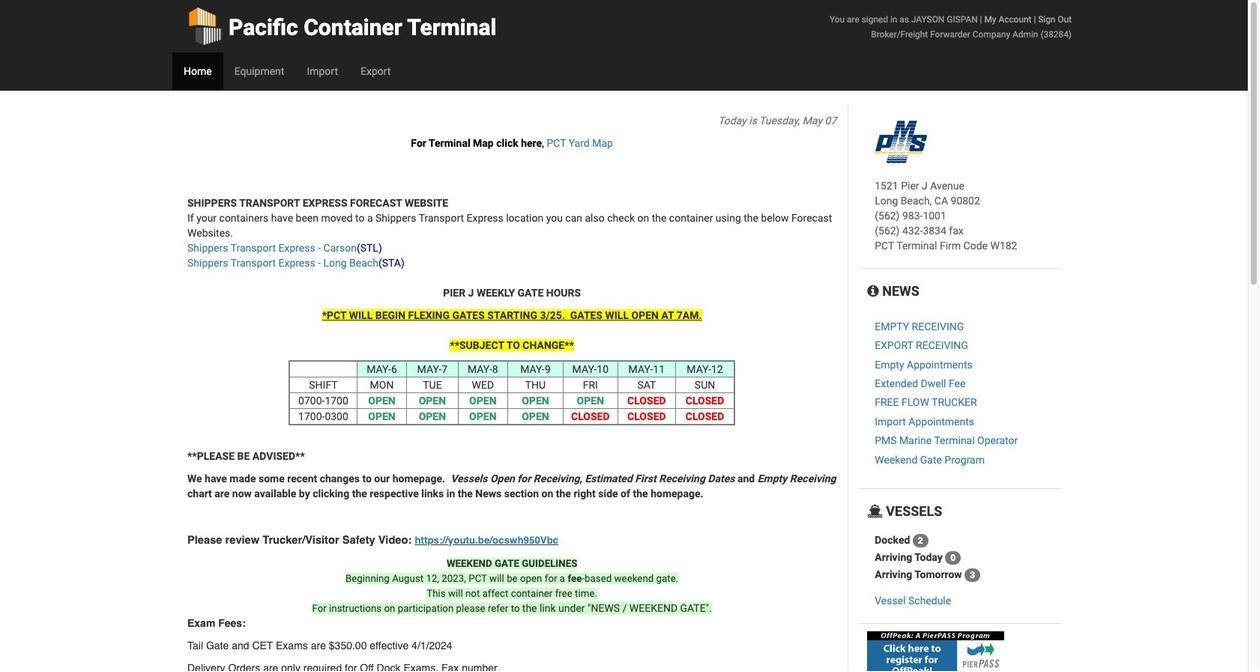Task type: locate. For each thing, give the bounding box(es) containing it.
pacific container terminal image
[[875, 121, 927, 163]]



Task type: vqa. For each thing, say whether or not it's contained in the screenshot.
Us
no



Task type: describe. For each thing, give the bounding box(es) containing it.
pierpass image
[[867, 632, 1004, 671]]

info circle image
[[867, 285, 879, 298]]

ship image
[[867, 505, 883, 519]]



